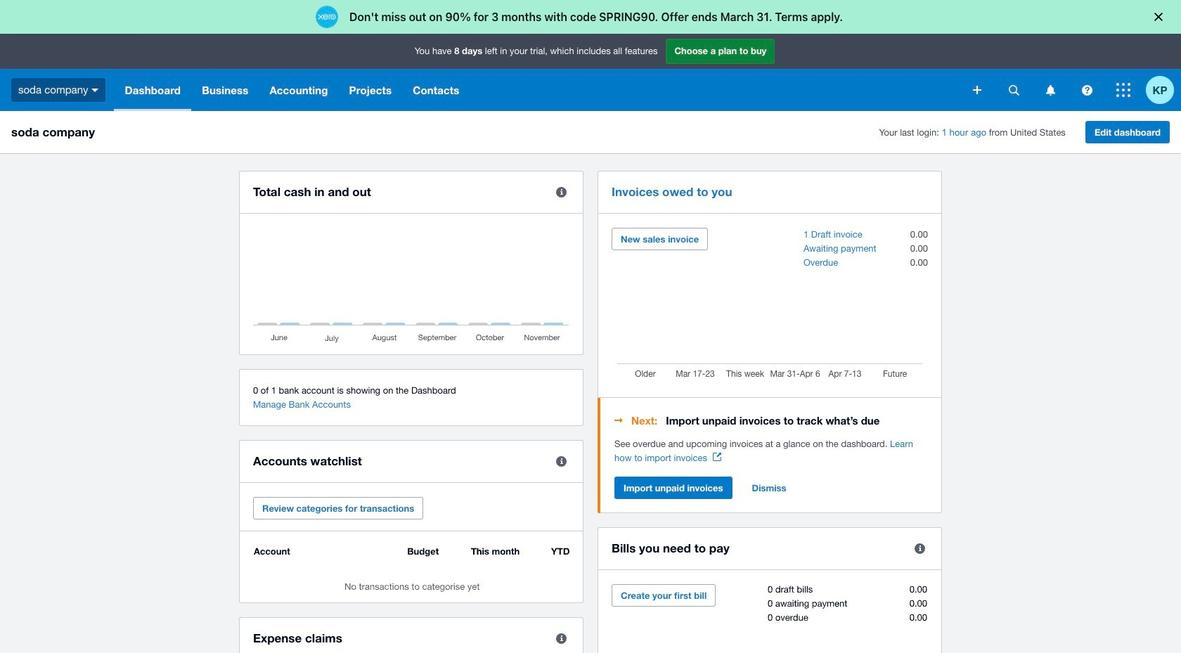 Task type: describe. For each thing, give the bounding box(es) containing it.
opens in a new tab image
[[713, 453, 721, 461]]

empty state of the accounts watchlist widget, featuring a 'review categories for transactions' button and a data-less table with headings 'account,' 'budget,' 'this month,' and 'ytd.' image
[[253, 546, 570, 592]]

empty state of the bills widget with a 'create your first bill' button and an unpopulated column graph. image
[[612, 584, 928, 653]]



Task type: locate. For each thing, give the bounding box(es) containing it.
dialog
[[0, 0, 1181, 34]]

panel body document
[[615, 437, 928, 466], [615, 437, 928, 466]]

heading
[[615, 412, 928, 429]]

banner
[[0, 34, 1181, 111]]

svg image
[[1046, 85, 1055, 95]]

empty state widget for the total cash in and out feature, displaying a column graph summarising bank transaction data as total money in versus total money out across all connected bank accounts, enabling a visual comparison of the two amounts. image
[[253, 228, 570, 344]]

svg image
[[1117, 83, 1131, 97], [1009, 85, 1019, 95], [1082, 85, 1092, 95], [973, 86, 982, 94], [92, 88, 99, 92]]



Task type: vqa. For each thing, say whether or not it's contained in the screenshot.
empty state of the bills widget with a 'create your first bill' button and an unpopulated column graph. image
yes



